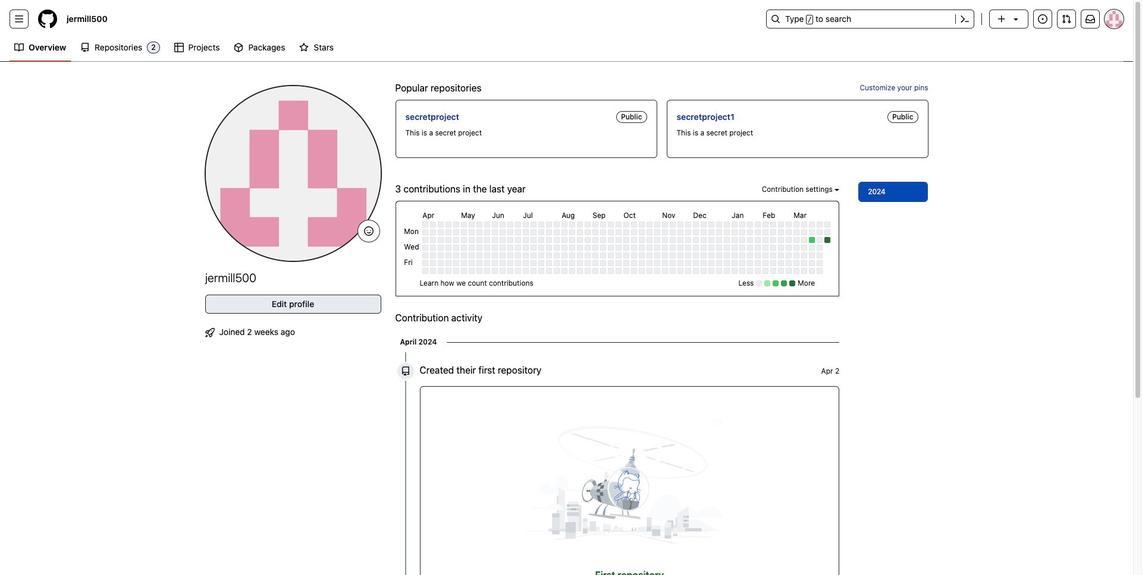Task type: describe. For each thing, give the bounding box(es) containing it.
plus image
[[997, 14, 1007, 24]]

book image
[[14, 43, 24, 52]]

congratulations on your first repository! image
[[481, 397, 779, 576]]

star image
[[300, 43, 309, 52]]

change your avatar image
[[205, 86, 381, 262]]

table image
[[174, 43, 184, 52]]

notifications image
[[1086, 14, 1095, 24]]

0 horizontal spatial repo image
[[80, 43, 90, 52]]



Task type: locate. For each thing, give the bounding box(es) containing it.
rocket image
[[205, 328, 215, 338]]

package image
[[234, 43, 244, 52]]

0 vertical spatial repo image
[[80, 43, 90, 52]]

issue opened image
[[1038, 14, 1048, 24]]

1 horizontal spatial repo image
[[401, 367, 410, 377]]

command palette image
[[960, 14, 970, 24]]

smiley image
[[364, 227, 373, 236]]

homepage image
[[38, 10, 57, 29]]

grid
[[402, 209, 833, 276]]

cell
[[423, 222, 429, 228], [430, 222, 436, 228], [438, 222, 444, 228], [446, 222, 452, 228], [454, 222, 460, 228], [461, 222, 467, 228], [469, 222, 475, 228], [477, 222, 483, 228], [485, 222, 491, 228], [492, 222, 498, 228], [500, 222, 506, 228], [508, 222, 514, 228], [515, 222, 521, 228], [523, 222, 529, 228], [531, 222, 537, 228], [539, 222, 545, 228], [546, 222, 552, 228], [554, 222, 560, 228], [562, 222, 568, 228], [570, 222, 576, 228], [577, 222, 583, 228], [585, 222, 591, 228], [593, 222, 599, 228], [601, 222, 607, 228], [608, 222, 614, 228], [616, 222, 622, 228], [624, 222, 630, 228], [632, 222, 637, 228], [639, 222, 645, 228], [647, 222, 653, 228], [655, 222, 661, 228], [662, 222, 668, 228], [670, 222, 676, 228], [678, 222, 684, 228], [686, 222, 692, 228], [693, 222, 699, 228], [701, 222, 707, 228], [709, 222, 715, 228], [717, 222, 723, 228], [724, 222, 730, 228], [732, 222, 738, 228], [740, 222, 746, 228], [748, 222, 754, 228], [755, 222, 761, 228], [763, 222, 769, 228], [771, 222, 777, 228], [779, 222, 784, 228], [786, 222, 792, 228], [794, 222, 800, 228], [802, 222, 808, 228], [809, 222, 815, 228], [817, 222, 823, 228], [825, 222, 831, 228], [423, 230, 429, 236], [430, 230, 436, 236], [438, 230, 444, 236], [446, 230, 452, 236], [454, 230, 460, 236], [461, 230, 467, 236], [469, 230, 475, 236], [477, 230, 483, 236], [485, 230, 491, 236], [492, 230, 498, 236], [500, 230, 506, 236], [508, 230, 514, 236], [515, 230, 521, 236], [523, 230, 529, 236], [531, 230, 537, 236], [539, 230, 545, 236], [546, 230, 552, 236], [554, 230, 560, 236], [562, 230, 568, 236], [570, 230, 576, 236], [577, 230, 583, 236], [585, 230, 591, 236], [593, 230, 599, 236], [601, 230, 607, 236], [608, 230, 614, 236], [616, 230, 622, 236], [624, 230, 630, 236], [632, 230, 637, 236], [639, 230, 645, 236], [647, 230, 653, 236], [655, 230, 661, 236], [662, 230, 668, 236], [670, 230, 676, 236], [678, 230, 684, 236], [686, 230, 692, 236], [693, 230, 699, 236], [701, 230, 707, 236], [709, 230, 715, 236], [717, 230, 723, 236], [724, 230, 730, 236], [732, 230, 738, 236], [740, 230, 746, 236], [748, 230, 754, 236], [755, 230, 761, 236], [763, 230, 769, 236], [771, 230, 777, 236], [779, 230, 784, 236], [786, 230, 792, 236], [794, 230, 800, 236], [802, 230, 808, 236], [809, 230, 815, 236], [817, 230, 823, 236], [825, 230, 831, 236], [423, 238, 429, 244], [430, 238, 436, 244], [438, 238, 444, 244], [446, 238, 452, 244], [454, 238, 460, 244], [461, 238, 467, 244], [469, 238, 475, 244], [477, 238, 483, 244], [485, 238, 491, 244], [492, 238, 498, 244], [500, 238, 506, 244], [508, 238, 514, 244], [515, 238, 521, 244], [523, 238, 529, 244], [531, 238, 537, 244], [539, 238, 545, 244], [546, 238, 552, 244], [554, 238, 560, 244], [562, 238, 568, 244], [570, 238, 576, 244], [577, 238, 583, 244], [585, 238, 591, 244], [593, 238, 599, 244], [601, 238, 607, 244], [608, 238, 614, 244], [616, 238, 622, 244], [624, 238, 630, 244], [632, 238, 637, 244], [639, 238, 645, 244], [647, 238, 653, 244], [655, 238, 661, 244], [662, 238, 668, 244], [670, 238, 676, 244], [678, 238, 684, 244], [686, 238, 692, 244], [693, 238, 699, 244], [701, 238, 707, 244], [709, 238, 715, 244], [717, 238, 723, 244], [724, 238, 730, 244], [732, 238, 738, 244], [740, 238, 746, 244], [748, 238, 754, 244], [755, 238, 761, 244], [763, 238, 769, 244], [771, 238, 777, 244], [779, 238, 784, 244], [786, 238, 792, 244], [794, 238, 800, 244], [802, 238, 808, 244], [809, 238, 815, 244], [817, 238, 823, 244], [825, 238, 831, 244], [423, 245, 429, 251], [430, 245, 436, 251], [438, 245, 444, 251], [446, 245, 452, 251], [454, 245, 460, 251], [461, 245, 467, 251], [469, 245, 475, 251], [477, 245, 483, 251], [485, 245, 491, 251], [492, 245, 498, 251], [500, 245, 506, 251], [508, 245, 514, 251], [515, 245, 521, 251], [523, 245, 529, 251], [531, 245, 537, 251], [539, 245, 545, 251], [546, 245, 552, 251], [554, 245, 560, 251], [562, 245, 568, 251], [570, 245, 576, 251], [577, 245, 583, 251], [585, 245, 591, 251], [593, 245, 599, 251], [601, 245, 607, 251], [608, 245, 614, 251], [616, 245, 622, 251], [624, 245, 630, 251], [632, 245, 637, 251], [639, 245, 645, 251], [647, 245, 653, 251], [655, 245, 661, 251], [662, 245, 668, 251], [670, 245, 676, 251], [678, 245, 684, 251], [686, 245, 692, 251], [693, 245, 699, 251], [701, 245, 707, 251], [709, 245, 715, 251], [717, 245, 723, 251], [724, 245, 730, 251], [732, 245, 738, 251], [740, 245, 746, 251], [748, 245, 754, 251], [755, 245, 761, 251], [763, 245, 769, 251], [771, 245, 777, 251], [779, 245, 784, 251], [786, 245, 792, 251], [794, 245, 800, 251], [802, 245, 808, 251], [809, 245, 815, 251], [817, 245, 823, 251], [423, 253, 429, 259], [430, 253, 436, 259], [438, 253, 444, 259], [446, 253, 452, 259], [454, 253, 460, 259], [461, 253, 467, 259], [469, 253, 475, 259], [477, 253, 483, 259], [485, 253, 491, 259], [492, 253, 498, 259], [500, 253, 506, 259], [508, 253, 514, 259], [515, 253, 521, 259], [523, 253, 529, 259], [531, 253, 537, 259], [539, 253, 545, 259], [546, 253, 552, 259], [554, 253, 560, 259], [562, 253, 568, 259], [570, 253, 576, 259], [577, 253, 583, 259], [585, 253, 591, 259], [593, 253, 599, 259], [601, 253, 607, 259], [608, 253, 614, 259], [616, 253, 622, 259], [624, 253, 630, 259], [632, 253, 637, 259], [639, 253, 645, 259], [647, 253, 653, 259], [655, 253, 661, 259], [662, 253, 668, 259], [670, 253, 676, 259], [678, 253, 684, 259], [686, 253, 692, 259], [693, 253, 699, 259], [701, 253, 707, 259], [709, 253, 715, 259], [717, 253, 723, 259], [724, 253, 730, 259], [732, 253, 738, 259], [740, 253, 746, 259], [748, 253, 754, 259], [755, 253, 761, 259], [763, 253, 769, 259], [771, 253, 777, 259], [779, 253, 784, 259], [786, 253, 792, 259], [794, 253, 800, 259], [802, 253, 808, 259], [809, 253, 815, 259], [817, 253, 823, 259], [423, 261, 429, 267], [430, 261, 436, 267], [438, 261, 444, 267], [446, 261, 452, 267], [454, 261, 460, 267], [461, 261, 467, 267], [469, 261, 475, 267], [477, 261, 483, 267], [485, 261, 491, 267], [492, 261, 498, 267], [500, 261, 506, 267], [508, 261, 514, 267], [515, 261, 521, 267], [523, 261, 529, 267], [531, 261, 537, 267], [539, 261, 545, 267], [546, 261, 552, 267], [554, 261, 560, 267], [562, 261, 568, 267], [570, 261, 576, 267], [577, 261, 583, 267], [585, 261, 591, 267], [593, 261, 599, 267], [601, 261, 607, 267], [608, 261, 614, 267], [616, 261, 622, 267], [624, 261, 630, 267], [632, 261, 637, 267], [639, 261, 645, 267], [647, 261, 653, 267], [655, 261, 661, 267], [662, 261, 668, 267], [670, 261, 676, 267], [678, 261, 684, 267], [686, 261, 692, 267], [693, 261, 699, 267], [701, 261, 707, 267], [709, 261, 715, 267], [717, 261, 723, 267], [724, 261, 730, 267], [732, 261, 738, 267], [740, 261, 746, 267], [748, 261, 754, 267], [755, 261, 761, 267], [763, 261, 769, 267], [771, 261, 777, 267], [779, 261, 784, 267], [786, 261, 792, 267], [794, 261, 800, 267], [802, 261, 808, 267], [809, 261, 815, 267], [817, 261, 823, 267], [423, 269, 429, 274], [430, 269, 436, 274], [438, 269, 444, 274], [446, 269, 452, 274], [454, 269, 460, 274], [461, 269, 467, 274], [469, 269, 475, 274], [477, 269, 483, 274], [485, 269, 491, 274], [492, 269, 498, 274], [500, 269, 506, 274], [508, 269, 514, 274], [515, 269, 521, 274], [523, 269, 529, 274], [531, 269, 537, 274], [539, 269, 545, 274], [546, 269, 552, 274], [554, 269, 560, 274], [562, 269, 568, 274], [570, 269, 576, 274], [577, 269, 583, 274], [585, 269, 591, 274], [593, 269, 599, 274], [601, 269, 607, 274], [608, 269, 614, 274], [616, 269, 622, 274], [624, 269, 630, 274], [632, 269, 637, 274], [639, 269, 645, 274], [647, 269, 653, 274], [655, 269, 661, 274], [662, 269, 668, 274], [670, 269, 676, 274], [678, 269, 684, 274], [686, 269, 692, 274], [693, 269, 699, 274], [701, 269, 707, 274], [709, 269, 715, 274], [717, 269, 723, 274], [724, 269, 730, 274], [732, 269, 738, 274], [740, 269, 746, 274], [748, 269, 754, 274], [755, 269, 761, 274], [763, 269, 769, 274], [771, 269, 777, 274], [779, 269, 784, 274], [786, 269, 792, 274], [794, 269, 800, 274], [802, 269, 808, 274], [809, 269, 815, 274], [817, 269, 823, 274]]

repo image
[[80, 43, 90, 52], [401, 367, 410, 377]]

triangle down image
[[1012, 14, 1021, 24]]

git pull request image
[[1062, 14, 1072, 24]]

1 vertical spatial repo image
[[401, 367, 410, 377]]



Task type: vqa. For each thing, say whether or not it's contained in the screenshot.
cell
yes



